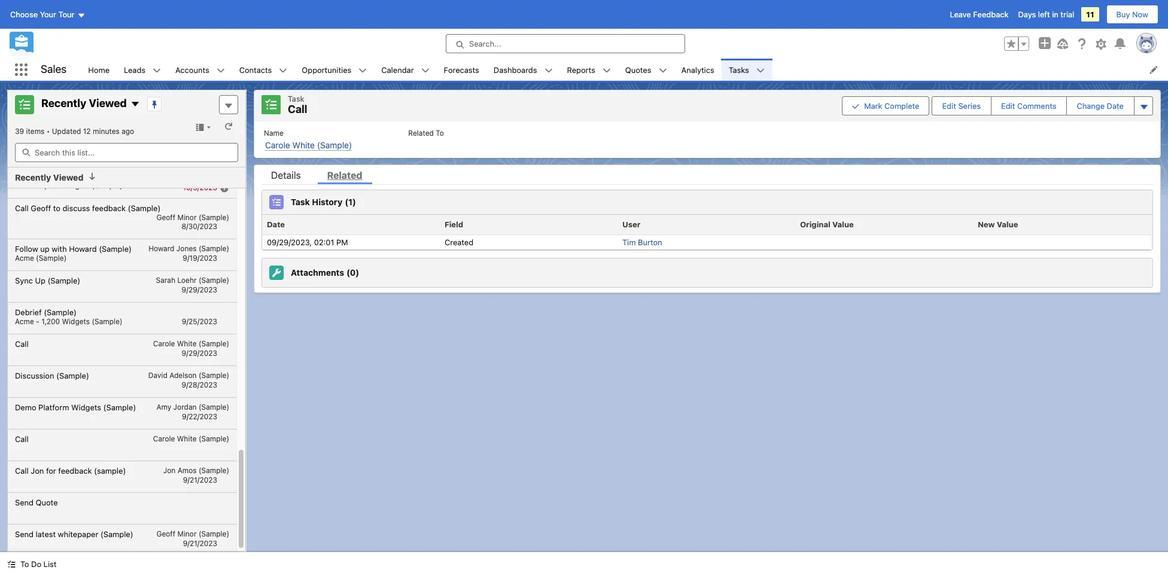 Task type: vqa. For each thing, say whether or not it's contained in the screenshot.
bottom Director,
no



Task type: locate. For each thing, give the bounding box(es) containing it.
minor
[[177, 213, 197, 222], [177, 529, 197, 538]]

2 vertical spatial carole
[[153, 434, 175, 443]]

9/21/2023 down jon amos (sample)
[[183, 476, 217, 485]]

None search field
[[15, 143, 238, 162]]

0 horizontal spatial edit
[[942, 101, 956, 111]]

0 horizontal spatial related
[[327, 170, 362, 180]]

home
[[88, 65, 110, 75]]

0 vertical spatial 1,200
[[41, 181, 60, 190]]

2 cell from the left
[[973, 235, 1151, 249]]

leads list item
[[117, 59, 168, 81]]

now
[[1132, 10, 1149, 19]]

to
[[436, 128, 444, 137], [20, 560, 29, 569]]

0 vertical spatial viewed
[[89, 97, 127, 110]]

related for related to
[[408, 128, 434, 137]]

trial
[[1061, 10, 1075, 19]]

1 horizontal spatial viewed
[[89, 97, 127, 110]]

1 carole white (sample) from the top
[[153, 339, 229, 348]]

text default image right the tasks
[[756, 66, 765, 75]]

text default image inside to do list button
[[7, 560, 16, 569]]

1 vertical spatial related
[[327, 170, 362, 180]]

(sample)
[[94, 466, 126, 476]]

to inside 'carole white (sample)' list
[[436, 128, 444, 137]]

tab panel
[[262, 185, 1153, 288]]

loehr
[[177, 276, 197, 285]]

howard right "with"
[[69, 244, 97, 253]]

task image
[[269, 195, 284, 209]]

1 vertical spatial 1,200
[[41, 317, 60, 326]]

acme - 1,200 widgets (sample) up discuss
[[15, 181, 122, 190]]

widgets right "debrief"
[[62, 317, 90, 326]]

recently viewed up to
[[15, 172, 83, 183]]

1 vertical spatial 9/21/2023
[[183, 539, 217, 548]]

carole white (sample) link
[[265, 140, 352, 151]]

1 horizontal spatial jon
[[163, 466, 176, 475]]

2 value from the left
[[997, 219, 1018, 229]]

0 vertical spatial related
[[408, 128, 434, 137]]

text default image right leads
[[153, 66, 161, 75]]

text default image right contacts
[[279, 66, 288, 75]]

change
[[1077, 101, 1105, 111]]

call up name carole white (sample)
[[288, 103, 307, 116]]

task call
[[288, 94, 307, 116]]

0 vertical spatial task
[[288, 94, 304, 104]]

2 9/21/2023 from the top
[[183, 539, 217, 548]]

geoff left 8/30/2023
[[156, 213, 175, 222]]

recently down "recently viewed" "status"
[[15, 172, 51, 183]]

1 vertical spatial task
[[291, 197, 310, 207]]

value for new value
[[997, 219, 1018, 229]]

tasks link
[[722, 59, 756, 81]]

0 vertical spatial acme - 1,200 widgets (sample)
[[15, 181, 122, 190]]

debrief
[[15, 307, 42, 317]]

0 vertical spatial carole white (sample)
[[153, 339, 229, 348]]

sales
[[41, 63, 67, 76]]

1 edit from the left
[[942, 101, 956, 111]]

1,200 down sync up (sample) on the top left of page
[[41, 317, 60, 326]]

text default image for contacts
[[279, 66, 288, 75]]

send inside send quote link
[[15, 498, 34, 507]]

0 horizontal spatial to
[[20, 560, 29, 569]]

david
[[148, 371, 167, 380]]

task right task icon at the left top of page
[[291, 197, 310, 207]]

items
[[26, 127, 45, 136]]

updated
[[52, 127, 81, 136]]

recently viewed up the 12
[[41, 97, 127, 110]]

analytics link
[[674, 59, 722, 81]]

discussion (sample)
[[15, 371, 89, 380]]

widgets
[[62, 181, 90, 190], [62, 317, 90, 326], [71, 403, 101, 412]]

viewed up discuss
[[53, 172, 83, 183]]

days
[[1018, 10, 1036, 19]]

sarah
[[156, 276, 175, 285]]

1 vertical spatial 9/29/2023
[[182, 349, 217, 358]]

your
[[40, 10, 56, 19]]

discuss
[[63, 203, 90, 213]]

text default image right calendar
[[421, 66, 429, 75]]

task history (1)
[[291, 197, 356, 207]]

details link
[[262, 170, 310, 184]]

recently viewed status
[[15, 127, 52, 136]]

edit comments
[[1001, 101, 1057, 111]]

edit series
[[942, 101, 981, 111]]

0 vertical spatial white
[[292, 140, 315, 150]]

1 horizontal spatial howard
[[149, 244, 174, 253]]

1 value from the left
[[833, 219, 854, 229]]

value
[[833, 219, 854, 229], [997, 219, 1018, 229]]

calendar list item
[[374, 59, 437, 81]]

text default image right reports
[[603, 66, 611, 75]]

viewed up minutes
[[89, 97, 127, 110]]

- down items
[[36, 181, 39, 190]]

0 horizontal spatial viewed
[[53, 172, 83, 183]]

1 - from the top
[[36, 181, 39, 190]]

text default image
[[216, 66, 225, 75], [359, 66, 367, 75], [544, 66, 553, 75], [659, 66, 667, 75], [756, 66, 765, 75], [130, 100, 140, 109], [88, 172, 97, 181]]

carole up david
[[153, 339, 175, 348]]

reports
[[567, 65, 595, 75]]

0 horizontal spatial howard
[[69, 244, 97, 253]]

0 vertical spatial carole
[[265, 140, 290, 150]]

send left latest
[[15, 529, 34, 539]]

edit for edit comments
[[1001, 101, 1015, 111]]

up
[[40, 244, 49, 253]]

cell
[[795, 235, 973, 249], [973, 235, 1151, 249]]

text default image inside leads list item
[[153, 66, 161, 75]]

2 edit from the left
[[1001, 101, 1015, 111]]

grid
[[262, 215, 1151, 250]]

carole white (sample) down the 9/22/2023
[[153, 434, 229, 443]]

text default image
[[153, 66, 161, 75], [279, 66, 288, 75], [421, 66, 429, 75], [603, 66, 611, 75], [7, 560, 16, 569]]

1 horizontal spatial edit
[[1001, 101, 1015, 111]]

date inside "date" cell
[[267, 219, 285, 229]]

jon left amos
[[163, 466, 176, 475]]

text default image for reports
[[603, 66, 611, 75]]

value right original
[[833, 219, 854, 229]]

tim
[[622, 237, 636, 247]]

1 vertical spatial feedback
[[58, 466, 92, 476]]

grid containing date
[[262, 215, 1151, 250]]

user
[[622, 219, 641, 229]]

1 vertical spatial carole
[[153, 339, 175, 348]]

2 acme from the top
[[15, 253, 34, 262]]

jon left for
[[31, 466, 44, 476]]

carole down amy
[[153, 434, 175, 443]]

acme left up
[[15, 253, 34, 262]]

accounts list item
[[168, 59, 232, 81]]

carole down name
[[265, 140, 290, 150]]

0 vertical spatial send
[[15, 498, 34, 507]]

9/21/2023
[[183, 476, 217, 485], [183, 539, 217, 548]]

edit comments button
[[992, 97, 1066, 115]]

amy
[[156, 403, 171, 411]]

tour
[[58, 10, 75, 19]]

0 vertical spatial acme
[[15, 181, 34, 190]]

minor inside call geoff to discuss feedback (sample) geoff minor (sample) 8/30/2023
[[177, 213, 197, 222]]

0 vertical spatial recently
[[41, 97, 86, 110]]

text default image for dashboards
[[544, 66, 553, 75]]

recently up updated
[[41, 97, 86, 110]]

widgets up discuss
[[62, 181, 90, 190]]

0 vertical spatial to
[[436, 128, 444, 137]]

acme for 9/19/2023
[[15, 253, 34, 262]]

1 send from the top
[[15, 498, 34, 507]]

white down 9/25/2023
[[177, 339, 197, 348]]

0 vertical spatial -
[[36, 181, 39, 190]]

geoff
[[31, 203, 51, 213], [156, 213, 175, 222], [156, 529, 175, 538]]

1 vertical spatial minor
[[177, 529, 197, 538]]

feedback right discuss
[[92, 203, 126, 213]]

quote
[[36, 498, 58, 507]]

1 horizontal spatial value
[[997, 219, 1018, 229]]

(0)
[[347, 267, 359, 278]]

text default image for accounts
[[216, 66, 225, 75]]

acme - 1,200 widgets (sample) down sync up (sample) on the top left of page
[[15, 317, 122, 326]]

0 vertical spatial feedback
[[92, 203, 126, 213]]

edit left comments
[[1001, 101, 1015, 111]]

text default image inside tasks 'list item'
[[756, 66, 765, 75]]

text default image for quotes
[[659, 66, 667, 75]]

0 horizontal spatial jon
[[31, 466, 44, 476]]

date inside change date button
[[1107, 101, 1124, 111]]

dashboards
[[494, 65, 537, 75]]

original
[[800, 219, 831, 229]]

widgets right platform
[[71, 403, 101, 412]]

date down task icon at the left top of page
[[267, 219, 285, 229]]

value inside cell
[[833, 219, 854, 229]]

39
[[15, 127, 24, 136]]

task inside task call
[[288, 94, 304, 104]]

jordan
[[173, 403, 197, 411]]

1 vertical spatial carole white (sample)
[[153, 434, 229, 443]]

9/29/2023
[[182, 285, 217, 294], [182, 349, 217, 358]]

9/29/2023 for sync up (sample)
[[182, 285, 217, 294]]

0 vertical spatial group
[[1004, 37, 1029, 51]]

adelson
[[169, 371, 197, 380]]

0 vertical spatial date
[[1107, 101, 1124, 111]]

sync up (sample)
[[15, 276, 80, 285]]

text default image inside calendar list item
[[421, 66, 429, 75]]

2 howard from the left
[[149, 244, 174, 253]]

8/30/2023
[[182, 222, 217, 231]]

platform
[[38, 403, 69, 412]]

pm
[[336, 237, 348, 247]]

text default image inside contacts list item
[[279, 66, 288, 75]]

1,200 up to
[[41, 181, 60, 190]]

text default image inside dashboards list item
[[544, 66, 553, 75]]

value inside cell
[[997, 219, 1018, 229]]

call down "debrief"
[[15, 339, 29, 349]]

1 vertical spatial acme
[[15, 253, 34, 262]]

choose
[[10, 10, 38, 19]]

3 acme from the top
[[15, 317, 34, 326]]

09/29/2023,
[[267, 237, 312, 247]]

value right "new" at top
[[997, 219, 1018, 229]]

latest
[[36, 529, 56, 539]]

1 9/29/2023 from the top
[[182, 285, 217, 294]]

1 vertical spatial to
[[20, 560, 29, 569]]

- down up
[[36, 317, 39, 326]]

1 vertical spatial group
[[842, 95, 1153, 116]]

9/25/2023
[[182, 317, 217, 326]]

2 vertical spatial acme
[[15, 317, 34, 326]]

send latest whitepaper (sample)
[[15, 529, 133, 539]]

carole white (sample) list
[[254, 121, 1161, 158]]

comments
[[1017, 101, 1057, 111]]

0 vertical spatial 9/21/2023
[[183, 476, 217, 485]]

name
[[264, 128, 284, 137]]

left
[[1038, 10, 1050, 19]]

text default image up ago
[[130, 100, 140, 109]]

edit series button
[[933, 97, 991, 115]]

text default image right quotes at the right of page
[[659, 66, 667, 75]]

9/29/2023 up the 'david adelson (sample)' on the left
[[182, 349, 217, 358]]

acme - 1,200 widgets (sample)
[[15, 181, 122, 190], [15, 317, 122, 326]]

feedback right for
[[58, 466, 92, 476]]

9/21/2023 down geoff minor (sample)
[[183, 539, 217, 548]]

1 minor from the top
[[177, 213, 197, 222]]

0 vertical spatial widgets
[[62, 181, 90, 190]]

call left to
[[15, 203, 29, 213]]

carole white (sample)
[[153, 339, 229, 348], [153, 434, 229, 443]]

text default image left do
[[7, 560, 16, 569]]

text default image left calendar link
[[359, 66, 367, 75]]

2 minor from the top
[[177, 529, 197, 538]]

2 send from the top
[[15, 529, 34, 539]]

text default image inside quotes list item
[[659, 66, 667, 75]]

1 horizontal spatial date
[[1107, 101, 1124, 111]]

1 vertical spatial -
[[36, 317, 39, 326]]

1 9/21/2023 from the top
[[183, 476, 217, 485]]

send left quote
[[15, 498, 34, 507]]

text default image for calendar
[[421, 66, 429, 75]]

carole white (sample) down 9/25/2023
[[153, 339, 229, 348]]

1 vertical spatial acme - 1,200 widgets (sample)
[[15, 317, 122, 326]]

accounts
[[175, 65, 209, 75]]

date
[[1107, 101, 1124, 111], [267, 219, 285, 229]]

text default image down search... button
[[544, 66, 553, 75]]

1 vertical spatial send
[[15, 529, 34, 539]]

white down the 9/22/2023
[[177, 434, 197, 443]]

text default image inside opportunities list item
[[359, 66, 367, 75]]

opportunities
[[302, 65, 352, 75]]

9/28/2023
[[182, 380, 217, 389]]

edit left series on the right of the page
[[942, 101, 956, 111]]

text default image for opportunities
[[359, 66, 367, 75]]

calendar link
[[374, 59, 421, 81]]

1 horizontal spatial to
[[436, 128, 444, 137]]

group
[[1004, 37, 1029, 51], [842, 95, 1153, 116]]

burton
[[638, 237, 662, 247]]

related inside 'carole white (sample)' list
[[408, 128, 434, 137]]

09/29/2023, 02:01 pm
[[267, 237, 348, 247]]

text default image for tasks
[[756, 66, 765, 75]]

9/29/2023 down sarah loehr (sample)
[[182, 285, 217, 294]]

recently viewed
[[41, 97, 127, 110], [15, 172, 83, 183]]

text default image right accounts
[[216, 66, 225, 75]]

debrief (sample)
[[15, 307, 77, 317]]

9/21/2023 for send latest whitepaper (sample)
[[183, 539, 217, 548]]

acme down 39
[[15, 181, 34, 190]]

contacts list item
[[232, 59, 295, 81]]

send quote link
[[8, 493, 236, 524]]

1 horizontal spatial related
[[408, 128, 434, 137]]

task inside tab panel
[[291, 197, 310, 207]]

call inside call geoff to discuss feedback (sample) geoff minor (sample) 8/30/2023
[[15, 203, 29, 213]]

-
[[36, 181, 39, 190], [36, 317, 39, 326]]

date right change
[[1107, 101, 1124, 111]]

0 vertical spatial minor
[[177, 213, 197, 222]]

text default image inside accounts list item
[[216, 66, 225, 75]]

1 vertical spatial date
[[267, 219, 285, 229]]

search...
[[469, 39, 501, 48]]

attachments (0)
[[291, 267, 359, 278]]

related to
[[408, 128, 444, 137]]

0 vertical spatial 9/29/2023
[[182, 285, 217, 294]]

0 horizontal spatial date
[[267, 219, 285, 229]]

acme down sync
[[15, 317, 34, 326]]

0 horizontal spatial value
[[833, 219, 854, 229]]

text default image inside reports list item
[[603, 66, 611, 75]]

attachments
[[291, 267, 344, 278]]

howard left 'jones'
[[149, 244, 174, 253]]

related link
[[318, 170, 372, 184]]

(sample)
[[317, 140, 352, 150], [92, 181, 122, 190], [128, 203, 161, 213], [199, 213, 229, 222], [99, 244, 132, 253], [199, 244, 229, 253], [36, 253, 67, 262], [48, 276, 80, 285], [199, 276, 229, 285], [44, 307, 77, 317], [92, 317, 122, 326], [199, 339, 229, 348], [56, 371, 89, 380], [199, 371, 229, 380], [103, 403, 136, 412], [199, 403, 229, 411], [199, 434, 229, 443], [199, 466, 229, 475], [100, 529, 133, 539], [199, 529, 229, 538]]

2 9/29/2023 from the top
[[182, 349, 217, 358]]

task up name carole white (sample)
[[288, 94, 304, 104]]

contacts
[[239, 65, 272, 75]]

list
[[81, 59, 1168, 81]]

related inside the "related" link
[[327, 170, 362, 180]]

white up "details" in the top left of the page
[[292, 140, 315, 150]]



Task type: describe. For each thing, give the bounding box(es) containing it.
edit for edit series
[[942, 101, 956, 111]]

2 carole white (sample) from the top
[[153, 434, 229, 443]]

ago
[[122, 127, 134, 136]]

leave
[[950, 10, 971, 19]]

to do list
[[20, 560, 56, 569]]

list containing home
[[81, 59, 1168, 81]]

2 jon from the left
[[163, 466, 176, 475]]

field cell
[[440, 215, 618, 235]]

1 acme from the top
[[15, 181, 34, 190]]

9/19/2023
[[183, 253, 217, 262]]

select an item from this list to open it. list box
[[8, 0, 236, 556]]

calendar
[[381, 65, 414, 75]]

1 jon from the left
[[31, 466, 44, 476]]

tab panel containing task history
[[262, 185, 1153, 288]]

attachments element
[[262, 258, 1153, 288]]

1 cell from the left
[[795, 235, 973, 249]]

accounts link
[[168, 59, 216, 81]]

to inside to do list button
[[20, 560, 29, 569]]

mark complete button
[[842, 96, 930, 115]]

related for related
[[327, 170, 362, 180]]

1 vertical spatial recently
[[15, 172, 51, 183]]

jones
[[176, 244, 197, 253]]

geoff left to
[[31, 203, 51, 213]]

task for call
[[288, 94, 304, 104]]

call geoff to discuss feedback (sample) geoff minor (sample) 8/30/2023
[[15, 203, 229, 231]]

in
[[1052, 10, 1059, 19]]

minutes
[[93, 127, 120, 136]]

date cell
[[262, 215, 440, 235]]

dashboards list item
[[486, 59, 560, 81]]

12
[[83, 127, 91, 136]]

opportunities list item
[[295, 59, 374, 81]]

quotes
[[625, 65, 651, 75]]

call left for
[[15, 466, 29, 476]]

recently viewed|tasks|list view element
[[7, 0, 246, 556]]

name carole white (sample)
[[264, 128, 352, 150]]

days left in trial
[[1018, 10, 1075, 19]]

with
[[52, 244, 67, 253]]

buy now button
[[1106, 5, 1159, 24]]

send quote
[[15, 498, 58, 507]]

acme (sample)
[[15, 253, 67, 262]]

opportunities link
[[295, 59, 359, 81]]

02:01
[[314, 237, 334, 247]]

tim burton link
[[622, 237, 662, 247]]

1 vertical spatial viewed
[[53, 172, 83, 183]]

geoff down send quote link
[[156, 529, 175, 538]]

call down demo
[[15, 434, 29, 444]]

change date
[[1077, 101, 1124, 111]]

task for history
[[291, 197, 310, 207]]

buy now
[[1117, 10, 1149, 19]]

field
[[445, 219, 463, 229]]

10/3/2023
[[183, 183, 217, 192]]

9/29/2023 for call
[[182, 349, 217, 358]]

(1)
[[345, 197, 356, 207]]

leave feedback link
[[950, 10, 1009, 19]]

39 items • updated 12 minutes ago
[[15, 127, 134, 136]]

feedback
[[973, 10, 1009, 19]]

contacts link
[[232, 59, 279, 81]]

1 vertical spatial widgets
[[62, 317, 90, 326]]

quotes link
[[618, 59, 659, 81]]

1 vertical spatial recently viewed
[[15, 172, 83, 183]]

acme for 9/25/2023
[[15, 317, 34, 326]]

original value
[[800, 219, 854, 229]]

white inside name carole white (sample)
[[292, 140, 315, 150]]

change date button
[[1067, 97, 1134, 115]]

follow up with howard (sample)
[[15, 244, 132, 253]]

choose your tour
[[10, 10, 75, 19]]

1 howard from the left
[[69, 244, 97, 253]]

amy jordan (sample)
[[156, 403, 229, 411]]

tasks list item
[[722, 59, 772, 81]]

up
[[35, 276, 45, 285]]

david adelson (sample)
[[148, 371, 229, 380]]

carole inside name carole white (sample)
[[265, 140, 290, 150]]

leads link
[[117, 59, 153, 81]]

to do list button
[[0, 552, 64, 576]]

amos
[[178, 466, 197, 475]]

1 1,200 from the top
[[41, 181, 60, 190]]

user cell
[[618, 215, 795, 235]]

tasks
[[729, 65, 749, 75]]

1 vertical spatial white
[[177, 339, 197, 348]]

howard jones (sample)
[[149, 244, 229, 253]]

original value cell
[[795, 215, 973, 235]]

feedback inside call geoff to discuss feedback (sample) geoff minor (sample) 8/30/2023
[[92, 203, 126, 213]]

send for send latest whitepaper (sample)
[[15, 529, 34, 539]]

9/21/2023 for call jon for feedback (sample)
[[183, 476, 217, 485]]

2 - from the top
[[36, 317, 39, 326]]

leads
[[124, 65, 146, 75]]

Search Recently Viewed list view. search field
[[15, 143, 238, 162]]

value for original value
[[833, 219, 854, 229]]

2 1,200 from the top
[[41, 317, 60, 326]]

2 vertical spatial widgets
[[71, 403, 101, 412]]

discussion
[[15, 371, 54, 380]]

choose your tour button
[[10, 5, 86, 24]]

mark complete
[[864, 101, 920, 111]]

reports list item
[[560, 59, 618, 81]]

•
[[47, 127, 50, 136]]

new value
[[978, 219, 1018, 229]]

series
[[958, 101, 981, 111]]

group containing mark complete
[[842, 95, 1153, 116]]

1 acme - 1,200 widgets (sample) from the top
[[15, 181, 122, 190]]

forecasts
[[444, 65, 479, 75]]

dashboards link
[[486, 59, 544, 81]]

(sample) inside name carole white (sample)
[[317, 140, 352, 150]]

grid inside tab panel
[[262, 215, 1151, 250]]

demo platform widgets (sample)
[[15, 403, 136, 412]]

2 acme - 1,200 widgets (sample) from the top
[[15, 317, 122, 326]]

quotes list item
[[618, 59, 674, 81]]

demo
[[15, 403, 36, 412]]

list
[[43, 560, 56, 569]]

leave feedback
[[950, 10, 1009, 19]]

send for send quote
[[15, 498, 34, 507]]

0 vertical spatial recently viewed
[[41, 97, 127, 110]]

new value cell
[[973, 215, 1151, 235]]

forecasts link
[[437, 59, 486, 81]]

buy
[[1117, 10, 1130, 19]]

details
[[271, 170, 301, 180]]

text default image for leads
[[153, 66, 161, 75]]

2 vertical spatial white
[[177, 434, 197, 443]]

text default image up discuss
[[88, 172, 97, 181]]

to
[[53, 203, 60, 213]]



